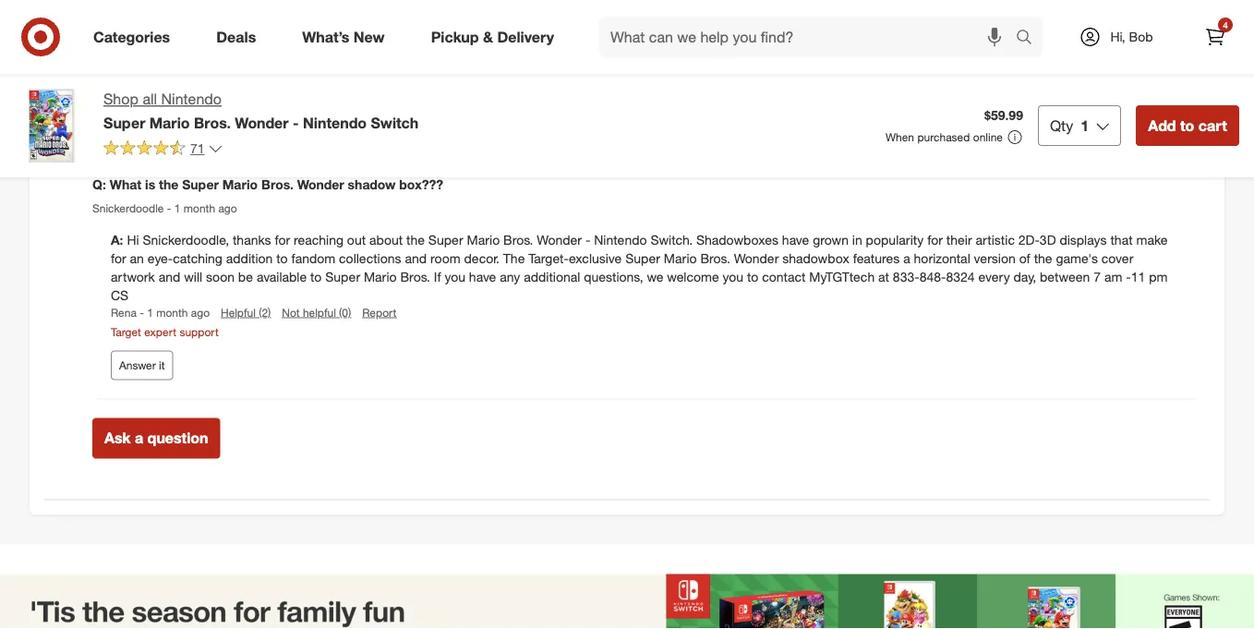 Task type: vqa. For each thing, say whether or not it's contained in the screenshot.
delivery as soon as 5pm today
no



Task type: locate. For each thing, give the bounding box(es) containing it.
reaching up purchases on the top of page
[[246, 8, 295, 24]]

reaching inside hi blazin, thanks for reaching out about the super mario bros. wonder - nintendo switch.    a limited-edition super mario bros. wonder shadowbox is being offered by us retailer target with all in-store purchases of the game. retailing at $59.99.    if you have any additional questions, we welcome you to contact mytgttech at 833-848-8324 every day, between 7 am -11 pm cst.
[[246, 8, 295, 24]]

hi inside hi snickerdoodle, thanks for reaching out about the super mario bros. wonder - nintendo switch.    shadowboxes have grown in popularity for their artistic 2d-3d displays that make for an eye-catching addition to fandom collections and room decor. the target-exclusive super mario bros. wonder shadowbox features a horizontal version of the game's cover artwork and will soon be available to super mario bros.    if you have any additional questions, we welcome you to contact mytgttech at 833-848-8324 every day, between 7 am -11 pm cs
[[127, 231, 139, 248]]

day,
[[1075, 26, 1098, 42], [1014, 268, 1037, 285]]

if inside hi snickerdoodle, thanks for reaching out about the super mario bros. wonder - nintendo switch.    shadowboxes have grown in popularity for their artistic 2d-3d displays that make for an eye-catching addition to fandom collections and room decor. the target-exclusive super mario bros. wonder shadowbox features a horizontal version of the game's cover artwork and will soon be available to super mario bros.    if you have any additional questions, we welcome you to contact mytgttech at 833-848-8324 every day, between 7 am -11 pm cs
[[434, 268, 441, 285]]

2 target from the top
[[111, 83, 141, 97]]

0 vertical spatial additional
[[585, 26, 642, 42]]

it up ask a question
[[159, 359, 165, 373]]

game's
[[1057, 250, 1099, 266]]

0 horizontal spatial thanks
[[184, 8, 223, 24]]

month for helpful  (0)
[[156, 63, 188, 77]]

switch. for shadowboxes
[[651, 231, 693, 248]]

we inside hi snickerdoodle, thanks for reaching out about the super mario bros. wonder - nintendo switch.    shadowboxes have grown in popularity for their artistic 2d-3d displays that make for an eye-catching addition to fandom collections and room decor. the target-exclusive super mario bros. wonder shadowbox features a horizontal version of the game's cover artwork and will soon be available to super mario bros.    if you have any additional questions, we welcome you to contact mytgttech at 833-848-8324 every day, between 7 am -11 pm cs
[[647, 268, 664, 285]]

answer it
[[119, 117, 165, 131], [119, 359, 165, 373]]

thanks for in-
[[184, 8, 223, 24]]

contact inside hi blazin, thanks for reaching out about the super mario bros. wonder - nintendo switch.    a limited-edition super mario bros. wonder shadowbox is being offered by us retailer target with all in-store purchases of the game. retailing at $59.99.    if you have any additional questions, we welcome you to contact mytgttech at 833-848-8324 every day, between 7 am -11 pm cst.
[[824, 26, 867, 42]]

pm inside hi snickerdoodle, thanks for reaching out about the super mario bros. wonder - nintendo switch.    shadowboxes have grown in popularity for their artistic 2d-3d displays that make for an eye-catching addition to fandom collections and room decor. the target-exclusive super mario bros. wonder shadowbox features a horizontal version of the game's cover artwork and will soon be available to super mario bros.    if you have any additional questions, we welcome you to contact mytgttech at 833-848-8324 every day, between 7 am -11 pm cs
[[1150, 268, 1168, 285]]

0 vertical spatial if
[[495, 26, 503, 42]]

and left room
[[405, 250, 427, 266]]

1 right qty
[[1081, 116, 1090, 134]]

2 not helpful  (0) button from the top
[[282, 304, 351, 320]]

month up snickerdoodle,
[[184, 201, 215, 215]]

1 vertical spatial 833-
[[893, 268, 920, 285]]

1 vertical spatial am
[[1105, 268, 1123, 285]]

mario inside shop all nintendo super mario bros. wonder - nintendo switch
[[150, 114, 190, 132]]

(0) down collections
[[339, 305, 351, 319]]

am inside hi blazin, thanks for reaching out about the super mario bros. wonder - nintendo switch.    a limited-edition super mario bros. wonder shadowbox is being offered by us retailer target with all in-store purchases of the game. retailing at $59.99.    if you have any additional questions, we welcome you to contact mytgttech at 833-848-8324 every day, between 7 am -11 pm cst.
[[111, 45, 129, 61]]

welcome inside hi blazin, thanks for reaching out about the super mario bros. wonder - nintendo switch.    a limited-edition super mario bros. wonder shadowbox is being offered by us retailer target with all in-store purchases of the game. retailing at $59.99.    if you have any additional questions, we welcome you to contact mytgttech at 833-848-8324 every day, between 7 am -11 pm cst.
[[729, 26, 781, 42]]

decor.
[[464, 250, 500, 266]]

is inside q: what is the super mario bros. wonder shadow box??? snickerdoodle - 1 month ago
[[145, 176, 155, 192]]

0 horizontal spatial questions,
[[584, 268, 644, 285]]

reaching up fandom
[[294, 231, 344, 248]]

additional right delivery at left top
[[585, 26, 642, 42]]

pm inside hi blazin, thanks for reaching out about the super mario bros. wonder - nintendo switch.    a limited-edition super mario bros. wonder shadowbox is being offered by us retailer target with all in-store purchases of the game. retailing at $59.99.    if you have any additional questions, we welcome you to contact mytgttech at 833-848-8324 every day, between 7 am -11 pm cst.
[[155, 45, 174, 61]]

1 vertical spatial 848-
[[920, 268, 947, 285]]

a
[[904, 250, 911, 266], [135, 429, 143, 447]]

848- down horizontal
[[920, 268, 947, 285]]

0 vertical spatial every
[[1040, 26, 1072, 42]]

1 vertical spatial answer it button
[[111, 351, 173, 380]]

target left with
[[111, 26, 146, 42]]

(0) inside button
[[259, 63, 271, 77]]

contact
[[824, 26, 867, 42], [763, 268, 806, 285]]

for left an
[[111, 250, 126, 266]]

the down 71 link
[[159, 176, 179, 192]]

expert right shop
[[144, 83, 177, 97]]

1 vertical spatial switch.
[[651, 231, 693, 248]]

questions, inside hi blazin, thanks for reaching out about the super mario bros. wonder - nintendo switch.    a limited-edition super mario bros. wonder shadowbox is being offered by us retailer target with all in-store purchases of the game. retailing at $59.99.    if you have any additional questions, we welcome you to contact mytgttech at 833-848-8324 every day, between 7 am -11 pm cst.
[[645, 26, 705, 42]]

you
[[506, 26, 527, 42], [784, 26, 805, 42], [445, 268, 466, 285], [723, 268, 744, 285]]

1 vertical spatial not
[[282, 305, 300, 319]]

1 vertical spatial every
[[979, 268, 1011, 285]]

day, inside hi blazin, thanks for reaching out about the super mario bros. wonder - nintendo switch.    a limited-edition super mario bros. wonder shadowbox is being offered by us retailer target with all in-store purchases of the game. retailing at $59.99.    if you have any additional questions, we welcome you to contact mytgttech at 833-848-8324 every day, between 7 am -11 pm cst.
[[1075, 26, 1098, 42]]

online
[[974, 130, 1003, 144]]

0 vertical spatial all
[[177, 26, 190, 42]]

0 vertical spatial target expert support
[[111, 83, 219, 97]]

advertisement region
[[0, 575, 1255, 629]]

0 horizontal spatial any
[[500, 268, 520, 285]]

nintendo down cst.
[[161, 90, 222, 108]]

0 horizontal spatial contact
[[763, 268, 806, 285]]

1 vertical spatial not helpful  (0) button
[[282, 304, 351, 320]]

not helpful  (0)
[[282, 63, 351, 77], [282, 305, 351, 319]]

report for (2)
[[362, 305, 397, 319]]

of right purchases on the top of page
[[305, 26, 317, 42]]

- inside shop all nintendo super mario bros. wonder - nintendo switch
[[293, 114, 299, 132]]

2 not from the top
[[282, 305, 300, 319]]

is right what
[[145, 176, 155, 192]]

between inside hi blazin, thanks for reaching out about the super mario bros. wonder - nintendo switch.    a limited-edition super mario bros. wonder shadowbox is being offered by us retailer target with all in-store purchases of the game. retailing at $59.99.    if you have any additional questions, we welcome you to contact mytgttech at 833-848-8324 every day, between 7 am -11 pm cst.
[[1102, 26, 1152, 42]]

answer down shop
[[119, 117, 156, 131]]

2 vertical spatial month
[[156, 305, 188, 319]]

support down will
[[180, 325, 219, 339]]

shadowbox inside hi snickerdoodle, thanks for reaching out about the super mario bros. wonder - nintendo switch.    shadowboxes have grown in popularity for their artistic 2d-3d displays that make for an eye-catching addition to fandom collections and room decor. the target-exclusive super mario bros. wonder shadowbox features a horizontal version of the game's cover artwork and will soon be available to super mario bros.    if you have any additional questions, we welcome you to contact mytgttech at 833-848-8324 every day, between 7 am -11 pm cs
[[783, 250, 850, 266]]

2 helpful from the top
[[221, 305, 256, 319]]

0 vertical spatial helpful
[[221, 63, 256, 77]]

2 vertical spatial target
[[111, 325, 141, 339]]

out up "what's"
[[299, 8, 318, 24]]

to inside hi blazin, thanks for reaching out about the super mario bros. wonder - nintendo switch.    a limited-edition super mario bros. wonder shadowbox is being offered by us retailer target with all in-store purchases of the game. retailing at $59.99.    if you have any additional questions, we welcome you to contact mytgttech at 833-848-8324 every day, between 7 am -11 pm cst.
[[809, 26, 820, 42]]

expert down artwork
[[144, 325, 177, 339]]

any
[[561, 26, 582, 42], [500, 268, 520, 285]]

it
[[159, 117, 165, 131], [159, 359, 165, 373]]

1 vertical spatial mytgttech
[[810, 268, 875, 285]]

0 horizontal spatial 833-
[[893, 268, 920, 285]]

mario up the decor.
[[467, 231, 500, 248]]

0 vertical spatial questions,
[[645, 26, 705, 42]]

1 report button from the top
[[362, 62, 397, 78]]

all right shop
[[143, 90, 157, 108]]

additional down target- at the left of the page
[[524, 268, 581, 285]]

rena - 1 month ago for helpful  (0)
[[111, 63, 210, 77]]

not down purchases on the top of page
[[282, 63, 300, 77]]

2 horizontal spatial at
[[940, 26, 951, 42]]

of inside hi snickerdoodle, thanks for reaching out about the super mario bros. wonder - nintendo switch.    shadowboxes have grown in popularity for their artistic 2d-3d displays that make for an eye-catching addition to fandom collections and room decor. the target-exclusive super mario bros. wonder shadowbox features a horizontal version of the game's cover artwork and will soon be available to super mario bros.    if you have any additional questions, we welcome you to contact mytgttech at 833-848-8324 every day, between 7 am -11 pm cs
[[1020, 250, 1031, 266]]

1 answer it button from the top
[[111, 109, 173, 138]]

thanks
[[184, 8, 223, 24], [233, 231, 271, 248]]

mario up addition
[[223, 176, 258, 192]]

target expert support for helpful  (2)
[[111, 325, 219, 339]]

2 rena - 1 month ago from the top
[[111, 305, 210, 319]]

1 horizontal spatial 833-
[[955, 26, 981, 42]]

0 horizontal spatial day,
[[1014, 268, 1037, 285]]

1 it from the top
[[159, 117, 165, 131]]

target expert support down 'cs'
[[111, 325, 219, 339]]

thanks up in-
[[184, 8, 223, 24]]

about for and
[[370, 231, 403, 248]]

2 answer it button from the top
[[111, 351, 173, 380]]

1 horizontal spatial contact
[[824, 26, 867, 42]]

pm down with
[[155, 45, 174, 61]]

11 inside hi snickerdoodle, thanks for reaching out about the super mario bros. wonder - nintendo switch.    shadowboxes have grown in popularity for their artistic 2d-3d displays that make for an eye-catching addition to fandom collections and room decor. the target-exclusive super mario bros. wonder shadowbox features a horizontal version of the game's cover artwork and will soon be available to super mario bros.    if you have any additional questions, we welcome you to contact mytgttech at 833-848-8324 every day, between 7 am -11 pm cs
[[1132, 268, 1146, 285]]

1 vertical spatial we
[[647, 268, 664, 285]]

out for of
[[299, 8, 318, 24]]

support
[[180, 83, 219, 97], [180, 325, 219, 339]]

0 vertical spatial am
[[111, 45, 129, 61]]

not helpful  (0) button for helpful  (2)
[[282, 304, 351, 320]]

1 vertical spatial answer
[[119, 359, 156, 373]]

0 vertical spatial pm
[[155, 45, 174, 61]]

have inside hi blazin, thanks for reaching out about the super mario bros. wonder - nintendo switch.    a limited-edition super mario bros. wonder shadowbox is being offered by us retailer target with all in-store purchases of the game. retailing at $59.99.    if you have any additional questions, we welcome you to contact mytgttech at 833-848-8324 every day, between 7 am -11 pm cst.
[[531, 26, 558, 42]]

0 vertical spatial report
[[362, 63, 397, 77]]

super right edition
[[747, 8, 782, 24]]

out inside hi blazin, thanks for reaching out about the super mario bros. wonder - nintendo switch.    a limited-edition super mario bros. wonder shadowbox is being offered by us retailer target with all in-store purchases of the game. retailing at $59.99.    if you have any additional questions, we welcome you to contact mytgttech at 833-848-8324 every day, between 7 am -11 pm cst.
[[299, 8, 318, 24]]

0 vertical spatial it
[[159, 117, 165, 131]]

1 vertical spatial reaching
[[294, 231, 344, 248]]

cart
[[1199, 116, 1228, 134]]

1 horizontal spatial between
[[1102, 26, 1152, 42]]

what
[[110, 176, 142, 192]]

have
[[531, 26, 558, 42], [783, 231, 810, 248], [469, 268, 496, 285]]

to
[[809, 26, 820, 42], [1181, 116, 1195, 134], [276, 250, 288, 266], [310, 268, 322, 285], [748, 268, 759, 285]]

(0) down what's new 'link'
[[339, 63, 351, 77]]

ago
[[191, 63, 210, 77], [218, 201, 237, 215], [191, 305, 210, 319]]

0 horizontal spatial about
[[321, 8, 355, 24]]

0 vertical spatial 8324
[[1008, 26, 1037, 42]]

fandom
[[292, 250, 336, 266]]

1 answer from the top
[[119, 117, 156, 131]]

0 vertical spatial month
[[156, 63, 188, 77]]

1 not helpful  (0) button from the top
[[282, 62, 351, 78]]

between
[[1102, 26, 1152, 42], [1040, 268, 1091, 285]]

shadowbox inside hi blazin, thanks for reaching out about the super mario bros. wonder - nintendo switch.    a limited-edition super mario bros. wonder shadowbox is being offered by us retailer target with all in-store purchases of the game. retailing at $59.99.    if you have any additional questions, we welcome you to contact mytgttech at 833-848-8324 every day, between 7 am -11 pm cst.
[[904, 8, 971, 24]]

2 not helpful  (0) from the top
[[282, 305, 351, 319]]

to inside button
[[1181, 116, 1195, 134]]

not helpful  (0) button down available
[[282, 304, 351, 320]]

2 vertical spatial ago
[[191, 305, 210, 319]]

1 vertical spatial target
[[111, 83, 141, 97]]

0 horizontal spatial we
[[647, 268, 664, 285]]

helpful for (2)
[[303, 305, 336, 319]]

0 horizontal spatial switch.
[[603, 8, 645, 24]]

0 horizontal spatial between
[[1040, 268, 1091, 285]]

mario
[[419, 8, 452, 24], [785, 8, 818, 24], [150, 114, 190, 132], [223, 176, 258, 192], [467, 231, 500, 248], [664, 250, 697, 266], [364, 268, 397, 285]]

0 vertical spatial 7
[[1156, 26, 1163, 42]]

if down room
[[434, 268, 441, 285]]

7
[[1156, 26, 1163, 42], [1094, 268, 1102, 285]]

not helpful  (0) button down "what's"
[[282, 62, 351, 78]]

0 vertical spatial rena - 1 month ago
[[111, 63, 210, 77]]

target for helpful  (0)
[[111, 83, 141, 97]]

1 vertical spatial rena - 1 month ago
[[111, 305, 210, 319]]

1 vertical spatial about
[[370, 231, 403, 248]]

7 down game's
[[1094, 268, 1102, 285]]

rena - 1 month ago down 'cs'
[[111, 305, 210, 319]]

2 rena from the top
[[111, 305, 137, 319]]

1 horizontal spatial of
[[1020, 250, 1031, 266]]

welcome down edition
[[729, 26, 781, 42]]

1 target from the top
[[111, 26, 146, 42]]

3 target from the top
[[111, 325, 141, 339]]

helpful  (0) button
[[221, 62, 271, 78]]

1 vertical spatial hi
[[127, 231, 139, 248]]

0 vertical spatial rena
[[111, 63, 137, 77]]

1 vertical spatial of
[[1020, 250, 1031, 266]]

switch
[[371, 114, 419, 132]]

answer
[[119, 117, 156, 131], [119, 359, 156, 373]]

have down the decor.
[[469, 268, 496, 285]]

mario up 71 link
[[150, 114, 190, 132]]

day, down version
[[1014, 268, 1037, 285]]

1 horizontal spatial out
[[347, 231, 366, 248]]

2 helpful from the top
[[303, 305, 336, 319]]

0 vertical spatial between
[[1102, 26, 1152, 42]]

1 vertical spatial welcome
[[667, 268, 720, 285]]

2 target expert support from the top
[[111, 325, 219, 339]]

super down 71
[[182, 176, 219, 192]]

thanks inside hi snickerdoodle, thanks for reaching out about the super mario bros. wonder - nintendo switch.    shadowboxes have grown in popularity for their artistic 2d-3d displays that make for an eye-catching addition to fandom collections and room decor. the target-exclusive super mario bros. wonder shadowbox features a horizontal version of the game's cover artwork and will soon be available to super mario bros.    if you have any additional questions, we welcome you to contact mytgttech at 833-848-8324 every day, between 7 am -11 pm cs
[[233, 231, 271, 248]]

helpful
[[303, 63, 336, 77], [303, 305, 336, 319]]

target down categories on the top left of page
[[111, 83, 141, 97]]

out inside hi snickerdoodle, thanks for reaching out about the super mario bros. wonder - nintendo switch.    shadowboxes have grown in popularity for their artistic 2d-3d displays that make for an eye-catching addition to fandom collections and room decor. the target-exclusive super mario bros. wonder shadowbox features a horizontal version of the game's cover artwork and will soon be available to super mario bros.    if you have any additional questions, we welcome you to contact mytgttech at 833-848-8324 every day, between 7 am -11 pm cs
[[347, 231, 366, 248]]

(2)
[[259, 305, 271, 319]]

1 vertical spatial all
[[143, 90, 157, 108]]

1 vertical spatial shadowbox
[[783, 250, 850, 266]]

features
[[853, 250, 900, 266]]

if inside hi blazin, thanks for reaching out about the super mario bros. wonder - nintendo switch.    a limited-edition super mario bros. wonder shadowbox is being offered by us retailer target with all in-store purchases of the game. retailing at $59.99.    if you have any additional questions, we welcome you to contact mytgttech at 833-848-8324 every day, between 7 am -11 pm cst.
[[495, 26, 503, 42]]

welcome down shadowboxes
[[667, 268, 720, 285]]

ago down will
[[191, 305, 210, 319]]

848- inside hi blazin, thanks for reaching out about the super mario bros. wonder - nintendo switch.    a limited-edition super mario bros. wonder shadowbox is being offered by us retailer target with all in-store purchases of the game. retailing at $59.99.    if you have any additional questions, we welcome you to contact mytgttech at 833-848-8324 every day, between 7 am -11 pm cst.
[[981, 26, 1008, 42]]

0 horizontal spatial out
[[299, 8, 318, 24]]

thanks inside hi blazin, thanks for reaching out about the super mario bros. wonder - nintendo switch.    a limited-edition super mario bros. wonder shadowbox is being offered by us retailer target with all in-store purchases of the game. retailing at $59.99.    if you have any additional questions, we welcome you to contact mytgttech at 833-848-8324 every day, between 7 am -11 pm cst.
[[184, 8, 223, 24]]

1 support from the top
[[180, 83, 219, 97]]

not helpful  (0) button
[[282, 62, 351, 78], [282, 304, 351, 320]]

switch. left a
[[603, 8, 645, 24]]

wonder
[[489, 8, 534, 24], [855, 8, 900, 24], [235, 114, 289, 132], [297, 176, 344, 192], [537, 231, 582, 248], [734, 250, 779, 266]]

- up snickerdoodle,
[[167, 201, 171, 215]]

the down 3d
[[1035, 250, 1053, 266]]

1 vertical spatial expert
[[144, 325, 177, 339]]

month
[[156, 63, 188, 77], [184, 201, 215, 215], [156, 305, 188, 319]]

super inside q: what is the super mario bros. wonder shadow box??? snickerdoodle - 1 month ago
[[182, 176, 219, 192]]

report down new
[[362, 63, 397, 77]]

about up the what's new
[[321, 8, 355, 24]]

1 horizontal spatial every
[[1040, 26, 1072, 42]]

ask a question
[[104, 429, 208, 447]]

of down 2d-
[[1020, 250, 1031, 266]]

for inside hi blazin, thanks for reaching out about the super mario bros. wonder - nintendo switch.    a limited-edition super mario bros. wonder shadowbox is being offered by us retailer target with all in-store purchases of the game. retailing at $59.99.    if you have any additional questions, we welcome you to contact mytgttech at 833-848-8324 every day, between 7 am -11 pm cst.
[[226, 8, 242, 24]]

0 vertical spatial welcome
[[729, 26, 781, 42]]

between down game's
[[1040, 268, 1091, 285]]

the
[[358, 8, 377, 24], [320, 26, 339, 42], [159, 176, 179, 192], [407, 231, 425, 248], [1035, 250, 1053, 266]]

- inside q: what is the super mario bros. wonder shadow box??? snickerdoodle - 1 month ago
[[167, 201, 171, 215]]

ago for helpful  (2)
[[191, 305, 210, 319]]

0 horizontal spatial and
[[159, 268, 180, 285]]

1 vertical spatial and
[[159, 268, 180, 285]]

1 expert from the top
[[144, 83, 177, 97]]

8324 inside hi blazin, thanks for reaching out about the super mario bros. wonder - nintendo switch.    a limited-edition super mario bros. wonder shadowbox is being offered by us retailer target with all in-store purchases of the game. retailing at $59.99.    if you have any additional questions, we welcome you to contact mytgttech at 833-848-8324 every day, between 7 am -11 pm cst.
[[1008, 26, 1037, 42]]

hi inside hi blazin, thanks for reaching out about the super mario bros. wonder - nintendo switch.    a limited-edition super mario bros. wonder shadowbox is being offered by us retailer target with all in-store purchases of the game. retailing at $59.99.    if you have any additional questions, we welcome you to contact mytgttech at 833-848-8324 every day, between 7 am -11 pm cst.
[[127, 8, 139, 24]]

it up 71 link
[[159, 117, 165, 131]]

1 helpful from the top
[[221, 63, 256, 77]]

1 rena from the top
[[111, 63, 137, 77]]

1 horizontal spatial any
[[561, 26, 582, 42]]

all left in-
[[177, 26, 190, 42]]

at left the 'search'
[[940, 26, 951, 42]]

target expert support
[[111, 83, 219, 97], [111, 325, 219, 339]]

artwork
[[111, 268, 155, 285]]

nintendo up delivery at left top
[[546, 8, 599, 24]]

-
[[537, 8, 542, 24], [132, 45, 138, 61], [140, 63, 144, 77], [293, 114, 299, 132], [167, 201, 171, 215], [586, 231, 591, 248], [1127, 268, 1132, 285], [140, 305, 144, 319]]

1
[[147, 63, 153, 77], [1081, 116, 1090, 134], [174, 201, 181, 215], [147, 305, 153, 319]]

2 it from the top
[[159, 359, 165, 373]]

am
[[111, 45, 129, 61], [1105, 268, 1123, 285]]

1 vertical spatial contact
[[763, 268, 806, 285]]

833- inside hi blazin, thanks for reaching out about the super mario bros. wonder - nintendo switch.    a limited-edition super mario bros. wonder shadowbox is being offered by us retailer target with all in-store purchases of the game. retailing at $59.99.    if you have any additional questions, we welcome you to contact mytgttech at 833-848-8324 every day, between 7 am -11 pm cst.
[[955, 26, 981, 42]]

report
[[362, 63, 397, 77], [362, 305, 397, 319]]

pm down make
[[1150, 268, 1168, 285]]

What can we help you find? suggestions appear below search field
[[600, 17, 1021, 57]]

0 vertical spatial expert
[[144, 83, 177, 97]]

0 horizontal spatial all
[[143, 90, 157, 108]]

0 vertical spatial about
[[321, 8, 355, 24]]

2 support from the top
[[180, 325, 219, 339]]

1 vertical spatial any
[[500, 268, 520, 285]]

month for helpful  (2)
[[156, 305, 188, 319]]

rena - 1 month ago down cst.
[[111, 63, 210, 77]]

1 horizontal spatial 7
[[1156, 26, 1163, 42]]

questions,
[[645, 26, 705, 42], [584, 268, 644, 285]]

833- down features
[[893, 268, 920, 285]]

1 horizontal spatial we
[[708, 26, 725, 42]]

1 vertical spatial report button
[[362, 304, 397, 320]]

answer it down 'cs'
[[119, 359, 165, 373]]

of
[[305, 26, 317, 42], [1020, 250, 1031, 266]]

1 up snickerdoodle,
[[174, 201, 181, 215]]

not helpful  (0) for helpful  (0)
[[282, 63, 351, 77]]

&
[[483, 28, 493, 46]]

is left the being
[[975, 8, 984, 24]]

ago for helpful  (0)
[[191, 63, 210, 77]]

(0) for helpful  (2)
[[339, 305, 351, 319]]

2d-
[[1019, 231, 1040, 248]]

pickup & delivery link
[[416, 17, 578, 57]]

1 vertical spatial questions,
[[584, 268, 644, 285]]

report button for helpful  (0)
[[362, 62, 397, 78]]

shadowbox down grown
[[783, 250, 850, 266]]

at left $59.99.
[[435, 26, 446, 42]]

retailing
[[381, 26, 431, 42]]

all
[[177, 26, 190, 42], [143, 90, 157, 108]]

1 down categories link
[[147, 63, 153, 77]]

848- down the being
[[981, 26, 1008, 42]]

we
[[708, 26, 725, 42], [647, 268, 664, 285]]

target for helpful  (2)
[[111, 325, 141, 339]]

hi up categories on the top left of page
[[127, 8, 139, 24]]

helpful
[[221, 63, 256, 77], [221, 305, 256, 319]]

rena for helpful  (2)
[[111, 305, 137, 319]]

purchases
[[242, 26, 302, 42]]

1 horizontal spatial shadowbox
[[904, 8, 971, 24]]

helpful down deals link
[[221, 63, 256, 77]]

answer it button down 'cs'
[[111, 351, 173, 380]]

1 answer it from the top
[[119, 117, 165, 131]]

hi blazin, thanks for reaching out about the super mario bros. wonder - nintendo switch.    a limited-edition super mario bros. wonder shadowbox is being offered by us retailer target with all in-store purchases of the game. retailing at $59.99.    if you have any additional questions, we welcome you to contact mytgttech at 833-848-8324 every day, between 7 am -11 pm cst.
[[111, 8, 1163, 61]]

2 answer from the top
[[119, 359, 156, 373]]

1 not from the top
[[282, 63, 300, 77]]

1 horizontal spatial about
[[370, 231, 403, 248]]

7 right bob
[[1156, 26, 1163, 42]]

0 vertical spatial and
[[405, 250, 427, 266]]

switch. inside hi snickerdoodle, thanks for reaching out about the super mario bros. wonder - nintendo switch.    shadowboxes have grown in popularity for their artistic 2d-3d displays that make for an eye-catching addition to fandom collections and room decor. the target-exclusive super mario bros. wonder shadowbox features a horizontal version of the game's cover artwork and will soon be available to super mario bros.    if you have any additional questions, we welcome you to contact mytgttech at 833-848-8324 every day, between 7 am -11 pm cs
[[651, 231, 693, 248]]

helpful for helpful  (2)
[[221, 305, 256, 319]]

1 horizontal spatial additional
[[585, 26, 642, 42]]

11
[[137, 45, 152, 61], [1132, 268, 1146, 285]]

0 horizontal spatial if
[[434, 268, 441, 285]]

$59.99.
[[449, 26, 492, 42]]

1 vertical spatial target expert support
[[111, 325, 219, 339]]

1 hi from the top
[[127, 8, 139, 24]]

it for helpful  (2)
[[159, 359, 165, 373]]

11 down cover
[[1132, 268, 1146, 285]]

super
[[380, 8, 415, 24], [747, 8, 782, 24], [103, 114, 145, 132], [182, 176, 219, 192], [429, 231, 464, 248], [626, 250, 661, 266], [326, 268, 360, 285]]

questions, inside hi snickerdoodle, thanks for reaching out about the super mario bros. wonder - nintendo switch.    shadowboxes have grown in popularity for their artistic 2d-3d displays that make for an eye-catching addition to fandom collections and room decor. the target-exclusive super mario bros. wonder shadowbox features a horizontal version of the game's cover artwork and will soon be available to super mario bros.    if you have any additional questions, we welcome you to contact mytgttech at 833-848-8324 every day, between 7 am -11 pm cs
[[584, 268, 644, 285]]

question
[[147, 429, 208, 447]]

1 report from the top
[[362, 63, 397, 77]]

every
[[1040, 26, 1072, 42], [979, 268, 1011, 285]]

1 vertical spatial additional
[[524, 268, 581, 285]]

reaching inside hi snickerdoodle, thanks for reaching out about the super mario bros. wonder - nintendo switch.    shadowboxes have grown in popularity for their artistic 2d-3d displays that make for an eye-catching addition to fandom collections and room decor. the target-exclusive super mario bros. wonder shadowbox features a horizontal version of the game's cover artwork and will soon be available to super mario bros.    if you have any additional questions, we welcome you to contact mytgttech at 833-848-8324 every day, between 7 am -11 pm cs
[[294, 231, 344, 248]]

a down the popularity
[[904, 250, 911, 266]]

helpful down "what's"
[[303, 63, 336, 77]]

1 vertical spatial 8324
[[947, 268, 975, 285]]

0 vertical spatial mytgttech
[[871, 26, 936, 42]]

thanks up addition
[[233, 231, 271, 248]]

answer for helpful  (0)
[[119, 117, 156, 131]]

about inside hi snickerdoodle, thanks for reaching out about the super mario bros. wonder - nintendo switch.    shadowboxes have grown in popularity for their artistic 2d-3d displays that make for an eye-catching addition to fandom collections and room decor. the target-exclusive super mario bros. wonder shadowbox features a horizontal version of the game's cover artwork and will soon be available to super mario bros.    if you have any additional questions, we welcome you to contact mytgttech at 833-848-8324 every day, between 7 am -11 pm cs
[[370, 231, 403, 248]]

and down eye-
[[159, 268, 180, 285]]

0 horizontal spatial 7
[[1094, 268, 1102, 285]]

hi for blazin,
[[127, 8, 139, 24]]

report down collections
[[362, 305, 397, 319]]

about up collections
[[370, 231, 403, 248]]

month down will
[[156, 305, 188, 319]]

all inside shop all nintendo super mario bros. wonder - nintendo switch
[[143, 90, 157, 108]]

(0)
[[259, 63, 271, 77], [339, 63, 351, 77], [339, 305, 351, 319]]

a inside hi snickerdoodle, thanks for reaching out about the super mario bros. wonder - nintendo switch.    shadowboxes have grown in popularity for their artistic 2d-3d displays that make for an eye-catching addition to fandom collections and room decor. the target-exclusive super mario bros. wonder shadowbox features a horizontal version of the game's cover artwork and will soon be available to super mario bros.    if you have any additional questions, we welcome you to contact mytgttech at 833-848-8324 every day, between 7 am -11 pm cs
[[904, 250, 911, 266]]

am down cover
[[1105, 268, 1123, 285]]

not helpful  (0) button for helpful  (0)
[[282, 62, 351, 78]]

helpful down available
[[303, 305, 336, 319]]

nintendo inside hi snickerdoodle, thanks for reaching out about the super mario bros. wonder - nintendo switch.    shadowboxes have grown in popularity for their artistic 2d-3d displays that make for an eye-catching addition to fandom collections and room decor. the target-exclusive super mario bros. wonder shadowbox features a horizontal version of the game's cover artwork and will soon be available to super mario bros.    if you have any additional questions, we welcome you to contact mytgttech at 833-848-8324 every day, between 7 am -11 pm cs
[[594, 231, 647, 248]]

0 vertical spatial of
[[305, 26, 317, 42]]

switch. inside hi blazin, thanks for reaching out about the super mario bros. wonder - nintendo switch.    a limited-edition super mario bros. wonder shadowbox is being offered by us retailer target with all in-store purchases of the game. retailing at $59.99.    if you have any additional questions, we welcome you to contact mytgttech at 833-848-8324 every day, between 7 am -11 pm cst.
[[603, 8, 645, 24]]

questions, down limited-
[[645, 26, 705, 42]]

- up q: what is the super mario bros. wonder shadow box??? snickerdoodle - 1 month ago
[[293, 114, 299, 132]]

room
[[431, 250, 461, 266]]

rena for helpful  (0)
[[111, 63, 137, 77]]

for up horizontal
[[928, 231, 943, 248]]

0 vertical spatial switch.
[[603, 8, 645, 24]]

about for the
[[321, 8, 355, 24]]

answer it button down shop
[[111, 109, 173, 138]]

every down offered
[[1040, 26, 1072, 42]]

report button down new
[[362, 62, 397, 78]]

shadowbox left the being
[[904, 8, 971, 24]]

0 horizontal spatial 8324
[[947, 268, 975, 285]]

1 helpful from the top
[[303, 63, 336, 77]]

0 vertical spatial reaching
[[246, 8, 295, 24]]

2 hi from the top
[[127, 231, 139, 248]]

expert for helpful  (2)
[[144, 325, 177, 339]]

0 horizontal spatial every
[[979, 268, 1011, 285]]

2 report from the top
[[362, 305, 397, 319]]

the up game.
[[358, 8, 377, 24]]

0 horizontal spatial 11
[[137, 45, 152, 61]]

0 vertical spatial answer it
[[119, 117, 165, 131]]

0 horizontal spatial welcome
[[667, 268, 720, 285]]

pickup & delivery
[[431, 28, 554, 46]]

0 horizontal spatial is
[[145, 176, 155, 192]]

answer it for helpful  (0)
[[119, 117, 165, 131]]

any inside hi snickerdoodle, thanks for reaching out about the super mario bros. wonder - nintendo switch.    shadowboxes have grown in popularity for their artistic 2d-3d displays that make for an eye-catching addition to fandom collections and room decor. the target-exclusive super mario bros. wonder shadowbox features a horizontal version of the game's cover artwork and will soon be available to super mario bros.    if you have any additional questions, we welcome you to contact mytgttech at 833-848-8324 every day, between 7 am -11 pm cs
[[500, 268, 520, 285]]

2 expert from the top
[[144, 325, 177, 339]]

2 answer it from the top
[[119, 359, 165, 373]]

2 report button from the top
[[362, 304, 397, 320]]

additional inside hi blazin, thanks for reaching out about the super mario bros. wonder - nintendo switch.    a limited-edition super mario bros. wonder shadowbox is being offered by us retailer target with all in-store purchases of the game. retailing at $59.99.    if you have any additional questions, we welcome you to contact mytgttech at 833-848-8324 every day, between 7 am -11 pm cst.
[[585, 26, 642, 42]]

add to cart button
[[1137, 105, 1240, 146]]

1 down artwork
[[147, 305, 153, 319]]

delivery
[[498, 28, 554, 46]]

848-
[[981, 26, 1008, 42], [920, 268, 947, 285]]

0 vertical spatial not helpful  (0) button
[[282, 62, 351, 78]]

additional
[[585, 26, 642, 42], [524, 268, 581, 285]]

0 vertical spatial shadowbox
[[904, 8, 971, 24]]

all inside hi blazin, thanks for reaching out about the super mario bros. wonder - nintendo switch.    a limited-edition super mario bros. wonder shadowbox is being offered by us retailer target with all in-store purchases of the game. retailing at $59.99.    if you have any additional questions, we welcome you to contact mytgttech at 833-848-8324 every day, between 7 am -11 pm cst.
[[177, 26, 190, 42]]

not helpful  (0) down "what's"
[[282, 63, 351, 77]]

1 vertical spatial a
[[135, 429, 143, 447]]

1 horizontal spatial if
[[495, 26, 503, 42]]

out for collections
[[347, 231, 366, 248]]

11 inside hi blazin, thanks for reaching out about the super mario bros. wonder - nintendo switch.    a limited-edition super mario bros. wonder shadowbox is being offered by us retailer target with all in-store purchases of the game. retailing at $59.99.    if you have any additional questions, we welcome you to contact mytgttech at 833-848-8324 every day, between 7 am -11 pm cst.
[[137, 45, 152, 61]]

not for helpful  (0)
[[282, 63, 300, 77]]

1 target expert support from the top
[[111, 83, 219, 97]]

bros.
[[455, 8, 485, 24], [822, 8, 852, 24], [194, 114, 231, 132], [262, 176, 294, 192], [504, 231, 534, 248], [701, 250, 731, 266], [401, 268, 430, 285]]

833-
[[955, 26, 981, 42], [893, 268, 920, 285]]

mario right edition
[[785, 8, 818, 24]]

reaching
[[246, 8, 295, 24], [294, 231, 344, 248]]

target
[[111, 26, 146, 42], [111, 83, 141, 97], [111, 325, 141, 339]]

8324 inside hi snickerdoodle, thanks for reaching out about the super mario bros. wonder - nintendo switch.    shadowboxes have grown in popularity for their artistic 2d-3d displays that make for an eye-catching addition to fandom collections and room decor. the target-exclusive super mario bros. wonder shadowbox features a horizontal version of the game's cover artwork and will soon be available to super mario bros.    if you have any additional questions, we welcome you to contact mytgttech at 833-848-8324 every day, between 7 am -11 pm cs
[[947, 268, 975, 285]]

additional inside hi snickerdoodle, thanks for reaching out about the super mario bros. wonder - nintendo switch.    shadowboxes have grown in popularity for their artistic 2d-3d displays that make for an eye-catching addition to fandom collections and room decor. the target-exclusive super mario bros. wonder shadowbox features a horizontal version of the game's cover artwork and will soon be available to super mario bros.    if you have any additional questions, we welcome you to contact mytgttech at 833-848-8324 every day, between 7 am -11 pm cs
[[524, 268, 581, 285]]

1 not helpful  (0) from the top
[[282, 63, 351, 77]]

mytgttech
[[871, 26, 936, 42], [810, 268, 875, 285]]

0 vertical spatial 848-
[[981, 26, 1008, 42]]

about inside hi blazin, thanks for reaching out about the super mario bros. wonder - nintendo switch.    a limited-edition super mario bros. wonder shadowbox is being offered by us retailer target with all in-store purchases of the game. retailing at $59.99.    if you have any additional questions, we welcome you to contact mytgttech at 833-848-8324 every day, between 7 am -11 pm cst.
[[321, 8, 355, 24]]

2 vertical spatial have
[[469, 268, 496, 285]]

addition
[[226, 250, 273, 266]]

reaching for fandom
[[294, 231, 344, 248]]

833- inside hi snickerdoodle, thanks for reaching out about the super mario bros. wonder - nintendo switch.    shadowboxes have grown in popularity for their artistic 2d-3d displays that make for an eye-catching addition to fandom collections and room decor. the target-exclusive super mario bros. wonder shadowbox features a horizontal version of the game's cover artwork and will soon be available to super mario bros.    if you have any additional questions, we welcome you to contact mytgttech at 833-848-8324 every day, between 7 am -11 pm cs
[[893, 268, 920, 285]]

nintendo left the switch on the left top of page
[[303, 114, 367, 132]]

(0) down purchases on the top of page
[[259, 63, 271, 77]]

a right ask
[[135, 429, 143, 447]]

1 vertical spatial between
[[1040, 268, 1091, 285]]

1 rena - 1 month ago from the top
[[111, 63, 210, 77]]

0 horizontal spatial of
[[305, 26, 317, 42]]



Task type: describe. For each thing, give the bounding box(es) containing it.
deals link
[[201, 17, 279, 57]]

shadow
[[348, 176, 396, 192]]

in
[[853, 231, 863, 248]]

contact inside hi snickerdoodle, thanks for reaching out about the super mario bros. wonder - nintendo switch.    shadowboxes have grown in popularity for their artistic 2d-3d displays that make for an eye-catching addition to fandom collections and room decor. the target-exclusive super mario bros. wonder shadowbox features a horizontal version of the game's cover artwork and will soon be available to super mario bros.    if you have any additional questions, we welcome you to contact mytgttech at 833-848-8324 every day, between 7 am -11 pm cs
[[763, 268, 806, 285]]

hi snickerdoodle, thanks for reaching out about the super mario bros. wonder - nintendo switch.    shadowboxes have grown in popularity for their artistic 2d-3d displays that make for an eye-catching addition to fandom collections and room decor. the target-exclusive super mario bros. wonder shadowbox features a horizontal version of the game's cover artwork and will soon be available to super mario bros.    if you have any additional questions, we welcome you to contact mytgttech at 833-848-8324 every day, between 7 am -11 pm cs
[[111, 231, 1168, 303]]

super inside shop all nintendo super mario bros. wonder - nintendo switch
[[103, 114, 145, 132]]

offered
[[1024, 8, 1065, 24]]

when
[[886, 130, 915, 144]]

answer it button for helpful  (0)
[[111, 109, 173, 138]]

artistic
[[976, 231, 1015, 248]]

box???
[[399, 176, 444, 192]]

day, inside hi snickerdoodle, thanks for reaching out about the super mario bros. wonder - nintendo switch.    shadowboxes have grown in popularity for their artistic 2d-3d displays that make for an eye-catching addition to fandom collections and room decor. the target-exclusive super mario bros. wonder shadowbox features a horizontal version of the game's cover artwork and will soon be available to super mario bros.    if you have any additional questions, we welcome you to contact mytgttech at 833-848-8324 every day, between 7 am -11 pm cs
[[1014, 268, 1037, 285]]

will
[[184, 268, 202, 285]]

the inside q: what is the super mario bros. wonder shadow box??? snickerdoodle - 1 month ago
[[159, 176, 179, 192]]

mario inside q: what is the super mario bros. wonder shadow box??? snickerdoodle - 1 month ago
[[223, 176, 258, 192]]

0 horizontal spatial have
[[469, 268, 496, 285]]

pickup
[[431, 28, 479, 46]]

4 link
[[1196, 17, 1236, 57]]

their
[[947, 231, 973, 248]]

4
[[1224, 19, 1229, 30]]

report button for helpful  (2)
[[362, 304, 397, 320]]

super down collections
[[326, 268, 360, 285]]

every inside hi snickerdoodle, thanks for reaching out about the super mario bros. wonder - nintendo switch.    shadowboxes have grown in popularity for their artistic 2d-3d displays that make for an eye-catching addition to fandom collections and room decor. the target-exclusive super mario bros. wonder shadowbox features a horizontal version of the game's cover artwork and will soon be available to super mario bros.    if you have any additional questions, we welcome you to contact mytgttech at 833-848-8324 every day, between 7 am -11 pm cs
[[979, 268, 1011, 285]]

the left game.
[[320, 26, 339, 42]]

add
[[1149, 116, 1177, 134]]

we inside hi blazin, thanks for reaching out about the super mario bros. wonder - nintendo switch.    a limited-edition super mario bros. wonder shadowbox is being offered by us retailer target with all in-store purchases of the game. retailing at $59.99.    if you have any additional questions, we welcome you to contact mytgttech at 833-848-8324 every day, between 7 am -11 pm cst.
[[708, 26, 725, 42]]

hi, bob
[[1111, 29, 1154, 45]]

wonder inside shop all nintendo super mario bros. wonder - nintendo switch
[[235, 114, 289, 132]]

by
[[1068, 8, 1082, 24]]

at inside hi snickerdoodle, thanks for reaching out about the super mario bros. wonder - nintendo switch.    shadowboxes have grown in popularity for their artistic 2d-3d displays that make for an eye-catching addition to fandom collections and room decor. the target-exclusive super mario bros. wonder shadowbox features a horizontal version of the game's cover artwork and will soon be available to super mario bros.    if you have any additional questions, we welcome you to contact mytgttech at 833-848-8324 every day, between 7 am -11 pm cs
[[879, 268, 890, 285]]

snickerdoodle,
[[143, 231, 229, 248]]

shop all nintendo super mario bros. wonder - nintendo switch
[[103, 90, 419, 132]]

when purchased online
[[886, 130, 1003, 144]]

shadowboxes
[[697, 231, 779, 248]]

us
[[1086, 8, 1104, 24]]

- up shop
[[132, 45, 138, 61]]

make
[[1137, 231, 1168, 248]]

q:
[[92, 176, 106, 192]]

any inside hi blazin, thanks for reaching out about the super mario bros. wonder - nintendo switch.    a limited-edition super mario bros. wonder shadowbox is being offered by us retailer target with all in-store purchases of the game. retailing at $59.99.    if you have any additional questions, we welcome you to contact mytgttech at 833-848-8324 every day, between 7 am -11 pm cst.
[[561, 26, 582, 42]]

1 vertical spatial have
[[783, 231, 810, 248]]

71 link
[[103, 139, 223, 161]]

soon
[[206, 268, 235, 285]]

- up delivery at left top
[[537, 8, 542, 24]]

cst.
[[178, 45, 204, 61]]

add to cart
[[1149, 116, 1228, 134]]

horizontal
[[914, 250, 971, 266]]

71
[[190, 140, 205, 156]]

new
[[354, 28, 385, 46]]

thanks for addition
[[233, 231, 271, 248]]

super up the retailing
[[380, 8, 415, 24]]

an
[[130, 250, 144, 266]]

am inside hi snickerdoodle, thanks for reaching out about the super mario bros. wonder - nintendo switch.    shadowboxes have grown in popularity for their artistic 2d-3d displays that make for an eye-catching addition to fandom collections and room decor. the target-exclusive super mario bros. wonder shadowbox features a horizontal version of the game's cover artwork and will soon be available to super mario bros.    if you have any additional questions, we welcome you to contact mytgttech at 833-848-8324 every day, between 7 am -11 pm cs
[[1105, 268, 1123, 285]]

mario up pickup
[[419, 8, 452, 24]]

that
[[1111, 231, 1133, 248]]

available
[[257, 268, 307, 285]]

848- inside hi snickerdoodle, thanks for reaching out about the super mario bros. wonder - nintendo switch.    shadowboxes have grown in popularity for their artistic 2d-3d displays that make for an eye-catching addition to fandom collections and room decor. the target-exclusive super mario bros. wonder shadowbox features a horizontal version of the game's cover artwork and will soon be available to super mario bros.    if you have any additional questions, we welcome you to contact mytgttech at 833-848-8324 every day, between 7 am -11 pm cs
[[920, 268, 947, 285]]

store
[[209, 26, 238, 42]]

1 horizontal spatial and
[[405, 250, 427, 266]]

month inside q: what is the super mario bros. wonder shadow box??? snickerdoodle - 1 month ago
[[184, 201, 215, 215]]

qty 1
[[1051, 116, 1090, 134]]

bros. inside q: what is the super mario bros. wonder shadow box??? snickerdoodle - 1 month ago
[[262, 176, 294, 192]]

nintendo inside hi blazin, thanks for reaching out about the super mario bros. wonder - nintendo switch.    a limited-edition super mario bros. wonder shadowbox is being offered by us retailer target with all in-store purchases of the game. retailing at $59.99.    if you have any additional questions, we welcome you to contact mytgttech at 833-848-8324 every day, between 7 am -11 pm cst.
[[546, 8, 599, 24]]

answer it button for helpful  (2)
[[111, 351, 173, 380]]

q: what is the super mario bros. wonder shadow box??? snickerdoodle - 1 month ago
[[92, 176, 444, 215]]

- up exclusive
[[586, 231, 591, 248]]

a
[[648, 8, 657, 24]]

categories link
[[78, 17, 193, 57]]

not helpful  (0) for helpful  (2)
[[282, 305, 351, 319]]

helpful  (0)
[[221, 63, 271, 77]]

ask
[[104, 429, 131, 447]]

is inside hi blazin, thanks for reaching out about the super mario bros. wonder - nintendo switch.    a limited-edition super mario bros. wonder shadowbox is being offered by us retailer target with all in-store purchases of the game. retailing at $59.99.    if you have any additional questions, we welcome you to contact mytgttech at 833-848-8324 every day, between 7 am -11 pm cst.
[[975, 8, 984, 24]]

helpful  (2) button
[[221, 304, 271, 320]]

what's
[[302, 28, 350, 46]]

helpful for helpful  (0)
[[221, 63, 256, 77]]

- down cover
[[1127, 268, 1132, 285]]

reaching for purchases
[[246, 8, 295, 24]]

7 inside hi snickerdoodle, thanks for reaching out about the super mario bros. wonder - nintendo switch.    shadowboxes have grown in popularity for their artistic 2d-3d displays that make for an eye-catching addition to fandom collections and room decor. the target-exclusive super mario bros. wonder shadowbox features a horizontal version of the game's cover artwork and will soon be available to super mario bros.    if you have any additional questions, we welcome you to contact mytgttech at 833-848-8324 every day, between 7 am -11 pm cs
[[1094, 268, 1102, 285]]

ask a question button
[[92, 418, 220, 459]]

snickerdoodle
[[92, 201, 164, 215]]

catching
[[173, 250, 223, 266]]

a inside button
[[135, 429, 143, 447]]

every inside hi blazin, thanks for reaching out about the super mario bros. wonder - nintendo switch.    a limited-edition super mario bros. wonder shadowbox is being offered by us retailer target with all in-store purchases of the game. retailing at $59.99.    if you have any additional questions, we welcome you to contact mytgttech at 833-848-8324 every day, between 7 am -11 pm cst.
[[1040, 26, 1072, 42]]

with
[[150, 26, 174, 42]]

bob
[[1130, 29, 1154, 45]]

image of super mario bros. wonder - nintendo switch image
[[15, 89, 89, 163]]

deals
[[216, 28, 256, 46]]

be
[[238, 268, 253, 285]]

(0) for helpful  (0)
[[339, 63, 351, 77]]

- down artwork
[[140, 305, 144, 319]]

in-
[[194, 26, 209, 42]]

limited-
[[660, 8, 704, 24]]

- down categories link
[[140, 63, 144, 77]]

$59.99
[[985, 107, 1024, 123]]

answer it for helpful  (2)
[[119, 359, 165, 373]]

of inside hi blazin, thanks for reaching out about the super mario bros. wonder - nintendo switch.    a limited-edition super mario bros. wonder shadowbox is being offered by us retailer target with all in-store purchases of the game. retailing at $59.99.    if you have any additional questions, we welcome you to contact mytgttech at 833-848-8324 every day, between 7 am -11 pm cst.
[[305, 26, 317, 42]]

what's new link
[[287, 17, 408, 57]]

answer for helpful  (2)
[[119, 359, 156, 373]]

bros. inside shop all nintendo super mario bros. wonder - nintendo switch
[[194, 114, 231, 132]]

super up room
[[429, 231, 464, 248]]

7 inside hi blazin, thanks for reaching out about the super mario bros. wonder - nintendo switch.    a limited-edition super mario bros. wonder shadowbox is being offered by us retailer target with all in-store purchases of the game. retailing at $59.99.    if you have any additional questions, we welcome you to contact mytgttech at 833-848-8324 every day, between 7 am -11 pm cst.
[[1156, 26, 1163, 42]]

target expert support for helpful  (0)
[[111, 83, 219, 97]]

shop
[[103, 90, 139, 108]]

edition
[[704, 8, 743, 24]]

switch. for a
[[603, 8, 645, 24]]

popularity
[[866, 231, 924, 248]]

eye-
[[148, 250, 173, 266]]

the down box???
[[407, 231, 425, 248]]

blazin,
[[143, 8, 181, 24]]

hi for snickerdoodle,
[[127, 231, 139, 248]]

qty
[[1051, 116, 1074, 134]]

version
[[975, 250, 1016, 266]]

helpful  (2)
[[221, 305, 271, 319]]

between inside hi snickerdoodle, thanks for reaching out about the super mario bros. wonder - nintendo switch.    shadowboxes have grown in popularity for their artistic 2d-3d displays that make for an eye-catching addition to fandom collections and room decor. the target-exclusive super mario bros. wonder shadowbox features a horizontal version of the game's cover artwork and will soon be available to super mario bros.    if you have any additional questions, we welcome you to contact mytgttech at 833-848-8324 every day, between 7 am -11 pm cs
[[1040, 268, 1091, 285]]

cs
[[111, 287, 129, 303]]

target-
[[529, 250, 569, 266]]

exclusive
[[569, 250, 622, 266]]

mario down collections
[[364, 268, 397, 285]]

hi,
[[1111, 29, 1126, 45]]

displays
[[1060, 231, 1108, 248]]

mario down shadowboxes
[[664, 250, 697, 266]]

support for helpful  (2)
[[180, 325, 219, 339]]

not for helpful  (2)
[[282, 305, 300, 319]]

it for helpful  (0)
[[159, 117, 165, 131]]

purchased
[[918, 130, 971, 144]]

1 inside q: what is the super mario bros. wonder shadow box??? snickerdoodle - 1 month ago
[[174, 201, 181, 215]]

0 horizontal spatial at
[[435, 26, 446, 42]]

expert for helpful  (0)
[[144, 83, 177, 97]]

the
[[503, 250, 525, 266]]

retailer
[[1107, 8, 1147, 24]]

helpful for (0)
[[303, 63, 336, 77]]

ago inside q: what is the super mario bros. wonder shadow box??? snickerdoodle - 1 month ago
[[218, 201, 237, 215]]

target inside hi blazin, thanks for reaching out about the super mario bros. wonder - nintendo switch.    a limited-edition super mario bros. wonder shadowbox is being offered by us retailer target with all in-store purchases of the game. retailing at $59.99.    if you have any additional questions, we welcome you to contact mytgttech at 833-848-8324 every day, between 7 am -11 pm cst.
[[111, 26, 146, 42]]

report for (0)
[[362, 63, 397, 77]]

game.
[[342, 26, 378, 42]]

wonder inside q: what is the super mario bros. wonder shadow box??? snickerdoodle - 1 month ago
[[297, 176, 344, 192]]

for up available
[[275, 231, 290, 248]]

rena - 1 month ago for helpful  (2)
[[111, 305, 210, 319]]

mytgttech inside hi snickerdoodle, thanks for reaching out about the super mario bros. wonder - nintendo switch.    shadowboxes have grown in popularity for their artistic 2d-3d displays that make for an eye-catching addition to fandom collections and room decor. the target-exclusive super mario bros. wonder shadowbox features a horizontal version of the game's cover artwork and will soon be available to super mario bros.    if you have any additional questions, we welcome you to contact mytgttech at 833-848-8324 every day, between 7 am -11 pm cs
[[810, 268, 875, 285]]

search
[[1008, 30, 1053, 48]]

what's new
[[302, 28, 385, 46]]

categories
[[93, 28, 170, 46]]

super right exclusive
[[626, 250, 661, 266]]

support for helpful  (0)
[[180, 83, 219, 97]]

mytgttech inside hi blazin, thanks for reaching out about the super mario bros. wonder - nintendo switch.    a limited-edition super mario bros. wonder shadowbox is being offered by us retailer target with all in-store purchases of the game. retailing at $59.99.    if you have any additional questions, we welcome you to contact mytgttech at 833-848-8324 every day, between 7 am -11 pm cst.
[[871, 26, 936, 42]]

search button
[[1008, 17, 1053, 61]]

a:
[[111, 231, 127, 248]]

welcome inside hi snickerdoodle, thanks for reaching out about the super mario bros. wonder - nintendo switch.    shadowboxes have grown in popularity for their artistic 2d-3d displays that make for an eye-catching addition to fandom collections and room decor. the target-exclusive super mario bros. wonder shadowbox features a horizontal version of the game's cover artwork and will soon be available to super mario bros.    if you have any additional questions, we welcome you to contact mytgttech at 833-848-8324 every day, between 7 am -11 pm cs
[[667, 268, 720, 285]]

3d
[[1040, 231, 1057, 248]]



